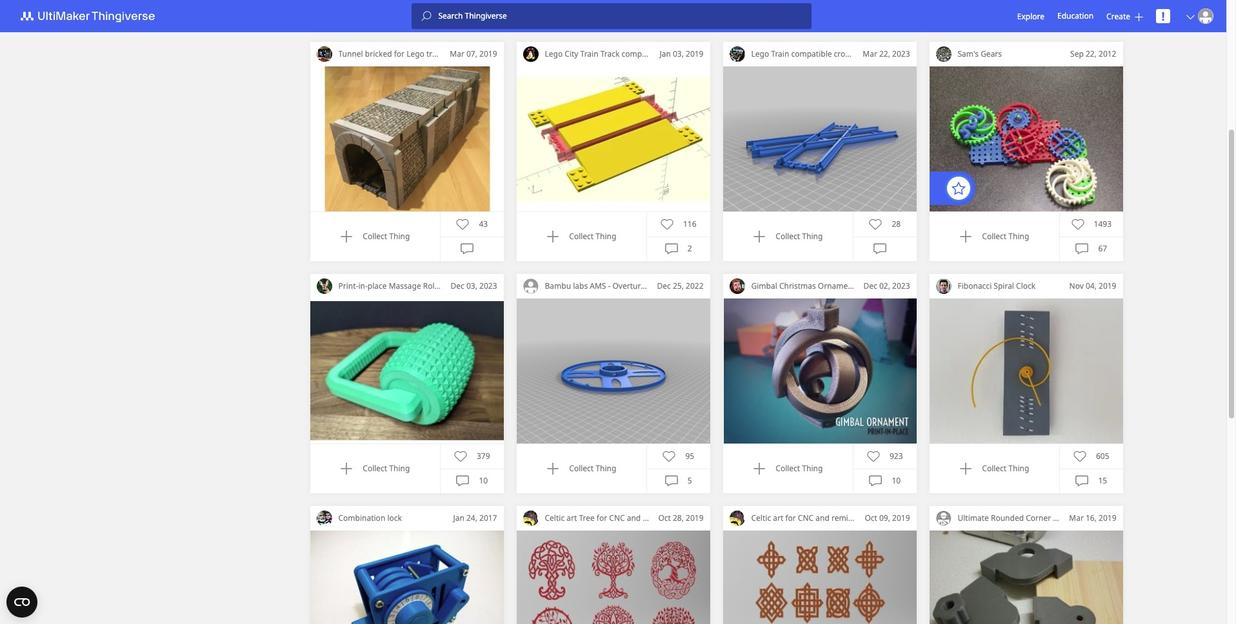 Task type: locate. For each thing, give the bounding box(es) containing it.
explore
[[1018, 11, 1045, 22]]

avatar image left the "fibonacci"
[[936, 279, 952, 294]]

15 link
[[1076, 475, 1108, 488]]

lego left train
[[752, 48, 769, 59]]

thing card image for nov 04, 2019
[[930, 299, 1123, 444]]

(customizable)
[[1104, 513, 1157, 524]]

2 remixes from the left
[[832, 513, 861, 524]]

add to collection image
[[547, 0, 560, 11], [547, 230, 560, 243], [753, 230, 766, 243], [547, 463, 560, 476], [960, 463, 973, 476]]

10
[[479, 476, 488, 487], [892, 476, 901, 487]]

2 10 link from the left
[[870, 475, 901, 488]]

thing up "celtic art  tree  for cnc and remixes"
[[596, 463, 617, 474]]

2019
[[480, 48, 497, 59], [686, 48, 704, 59], [1099, 281, 1117, 292], [686, 513, 704, 524], [893, 513, 910, 524], [1099, 513, 1117, 524]]

1 oct from the left
[[659, 513, 671, 524]]

1 and from the left
[[627, 513, 641, 524]]

1 horizontal spatial dec
[[657, 281, 671, 292]]

fibonacci
[[958, 281, 992, 292]]

thing card image for mar 16, 2019
[[930, 531, 1123, 625]]

jan 03, 2019
[[660, 48, 704, 59]]

comment image for fibonacci spiral clock
[[1076, 475, 1089, 488]]

2 link
[[665, 243, 692, 256]]

thing card image for oct 09, 2019
[[723, 531, 917, 625]]

comment image
[[663, 10, 676, 23], [461, 243, 474, 256], [665, 243, 678, 256], [874, 243, 887, 256], [457, 475, 469, 488], [665, 475, 678, 488], [1076, 475, 1089, 488]]

2023 right track
[[893, 48, 910, 59]]

2 dec from the left
[[657, 281, 671, 292]]

thing card image for mar 22, 2023
[[723, 66, 917, 212]]

10 link down "923" link
[[870, 475, 901, 488]]

thing up rounded
[[1009, 463, 1030, 474]]

comment image left 5
[[665, 475, 678, 488]]

comment image down 28 link
[[874, 243, 887, 256]]

923
[[890, 451, 903, 462]]

mar left the 16,
[[1070, 513, 1084, 524]]

combination
[[339, 513, 385, 524]]

like image left 43
[[457, 218, 469, 231]]

0 horizontal spatial art
[[567, 513, 577, 524]]

1 horizontal spatial lego
[[752, 48, 769, 59]]

avatar image for lego train compatible cross track
[[730, 46, 745, 62]]

2 horizontal spatial mar
[[1070, 513, 1084, 524]]

add to collection image for fibonacci spiral clock
[[960, 463, 973, 476]]

collect thing up celtic art for cnc and remixes oct 09, 2019
[[776, 463, 823, 474]]

comment image left 15
[[1076, 475, 1089, 488]]

avatar image for gimbal christmas ornament
[[730, 279, 745, 294]]

3 dec from the left
[[864, 281, 878, 292]]

like image left 28
[[870, 218, 883, 231]]

education link
[[1058, 9, 1094, 23]]

dec left 25,
[[657, 281, 671, 292]]

1 horizontal spatial 03,
[[673, 48, 684, 59]]

like image for 95
[[663, 450, 676, 463]]

create button
[[1107, 11, 1144, 22]]

0 horizontal spatial jan
[[453, 513, 465, 524]]

bambu labs ams - overture cardboard spool adapter
[[545, 281, 737, 292]]

avatar image for celtic art  tree  for cnc and remixes
[[523, 511, 539, 527]]

router
[[1077, 513, 1102, 524]]

10 link
[[457, 475, 488, 488], [870, 475, 901, 488]]

2019 for oct 28, 2019
[[686, 513, 704, 524]]

2023 for dec 03, 2023
[[480, 281, 497, 292]]

collect for 923
[[776, 463, 800, 474]]

collect thing up "ams"
[[569, 231, 617, 242]]

0 horizontal spatial and
[[627, 513, 641, 524]]

explore button
[[1018, 11, 1045, 22]]

like image for 1493
[[1072, 218, 1085, 231]]

thing up - on the left top
[[596, 231, 617, 242]]

1 horizontal spatial jan
[[660, 48, 671, 59]]

oct left 28,
[[659, 513, 671, 524]]

massage
[[389, 281, 421, 292]]

collect thing link for 1493
[[960, 230, 1030, 243]]

track
[[855, 48, 873, 59]]

celtic for celtic art for cnc and remixes oct 09, 2019
[[752, 513, 771, 524]]

thing card image for mar 07, 2019
[[310, 66, 504, 212]]

remixes
[[643, 513, 672, 524], [832, 513, 861, 524]]

lock
[[387, 513, 402, 524]]

collect thing for 116
[[569, 231, 617, 242]]

like image for 28
[[870, 218, 883, 231]]

and left 09,
[[816, 513, 830, 524]]

comment image for tunnel bricked for lego trains
[[461, 243, 474, 256]]

2023
[[893, 48, 910, 59], [480, 281, 497, 292], [893, 281, 910, 292]]

mar left 07,
[[450, 48, 465, 59]]

10 down 923
[[892, 476, 901, 487]]

remixes left 09,
[[832, 513, 861, 524]]

thing up clock
[[1009, 231, 1030, 242]]

1 horizontal spatial like image
[[870, 218, 883, 231]]

2023 for dec 02, 2023
[[893, 281, 910, 292]]

jan for jan 03, 2019
[[660, 48, 671, 59]]

avatar image for bambu labs ams - overture cardboard spool adapter
[[523, 279, 539, 294]]

like image left 95
[[663, 450, 676, 463]]

10 link for 379
[[457, 475, 488, 488]]

0 horizontal spatial 10
[[479, 476, 488, 487]]

22, right track
[[880, 48, 891, 59]]

remixes left 28,
[[643, 513, 672, 524]]

2 and from the left
[[816, 513, 830, 524]]

02,
[[880, 281, 891, 292]]

379 link
[[454, 450, 490, 463]]

collect thing up lock at the left of the page
[[363, 463, 410, 474]]

collect thing up print-in-place massage roller
[[363, 231, 410, 242]]

avatar image
[[1198, 8, 1214, 24], [317, 46, 332, 62], [523, 46, 539, 62], [730, 46, 745, 62], [936, 46, 952, 62], [317, 279, 332, 294], [523, 279, 539, 294], [730, 279, 745, 294], [936, 279, 952, 294], [317, 511, 332, 527], [523, 511, 539, 527], [730, 511, 745, 527], [936, 511, 952, 527]]

1 horizontal spatial oct
[[865, 513, 878, 524]]

1 horizontal spatial and
[[816, 513, 830, 524]]

add to collection image
[[753, 0, 766, 11], [340, 230, 353, 243], [960, 230, 973, 243], [340, 463, 353, 476], [753, 463, 766, 476]]

tunnel bricked for lego trains mar 07, 2019
[[339, 48, 497, 59]]

0 horizontal spatial cnc
[[609, 513, 625, 524]]

2 celtic from the left
[[752, 513, 771, 524]]

2 like image from the left
[[870, 218, 883, 231]]

avatar image left print-
[[317, 279, 332, 294]]

mar for ultimate rounded corner jig for router (customizable)
[[1070, 513, 1084, 524]]

oct
[[659, 513, 671, 524], [865, 513, 878, 524]]

collect for 1493
[[982, 231, 1007, 242]]

celtic art  tree  for cnc and remixes
[[545, 513, 672, 524]]

28 link
[[870, 218, 901, 231]]

1 horizontal spatial cnc
[[798, 513, 814, 524]]

comment image down 43 link
[[461, 243, 474, 256]]

thing up massage
[[389, 231, 410, 242]]

place
[[368, 281, 387, 292]]

2 oct from the left
[[865, 513, 878, 524]]

1 vertical spatial jan
[[453, 513, 465, 524]]

like image
[[457, 218, 469, 231], [870, 218, 883, 231], [1072, 218, 1085, 231]]

collect thing
[[363, 231, 410, 242], [569, 231, 617, 242], [776, 231, 823, 242], [982, 231, 1030, 242], [363, 463, 410, 474], [569, 463, 617, 474], [776, 463, 823, 474], [982, 463, 1030, 474]]

2 cnc from the left
[[798, 513, 814, 524]]

celtic for celtic art  tree  for cnc and remixes
[[545, 513, 565, 524]]

collect thing link
[[340, 230, 410, 243], [547, 230, 617, 243], [753, 230, 823, 243], [960, 230, 1030, 243], [340, 463, 410, 476], [547, 463, 617, 476], [753, 463, 823, 476], [960, 463, 1030, 476]]

avatar image left combination
[[317, 511, 332, 527]]

dec 03, 2023
[[451, 281, 497, 292]]

3 like image from the left
[[1072, 218, 1085, 231]]

makerbot logo image
[[13, 8, 170, 24]]

spool
[[687, 281, 707, 292]]

mar right cross
[[863, 48, 878, 59]]

collect thing up "spiral" on the top right
[[982, 231, 1030, 242]]

collect thing up rounded
[[982, 463, 1030, 474]]

collect for 28
[[776, 231, 800, 242]]

like image left 1493
[[1072, 218, 1085, 231]]

cnc
[[609, 513, 625, 524], [798, 513, 814, 524]]

like image for 43
[[457, 218, 469, 231]]

avatar image left tunnel
[[317, 46, 332, 62]]

thing card image for dec 25, 2022
[[517, 299, 710, 444]]

0 horizontal spatial like image
[[457, 218, 469, 231]]

03, for dec
[[467, 281, 478, 292]]

for
[[394, 48, 405, 59], [597, 513, 607, 524], [786, 513, 796, 524], [1064, 513, 1075, 524]]

2 horizontal spatial like image
[[1072, 218, 1085, 231]]

10 for 923
[[892, 476, 901, 487]]

art for tree
[[567, 513, 577, 524]]

like image left 923
[[867, 450, 880, 463]]

thing for 1493
[[1009, 231, 1030, 242]]

like image left 116
[[661, 218, 674, 231]]

1 horizontal spatial 22,
[[1086, 48, 1097, 59]]

avatar image left the gimbal
[[730, 279, 745, 294]]

thing
[[389, 231, 410, 242], [596, 231, 617, 242], [802, 231, 823, 242], [1009, 231, 1030, 242], [389, 463, 410, 474], [596, 463, 617, 474], [802, 463, 823, 474], [1009, 463, 1030, 474]]

avatar image for sam's gears
[[936, 46, 952, 62]]

jan left the 24,
[[453, 513, 465, 524]]

avatar image left sam's
[[936, 46, 952, 62]]

thing for 923
[[802, 463, 823, 474]]

Search Thingiverse text field
[[432, 11, 812, 21]]

collect thing for 1493
[[982, 231, 1030, 242]]

like image for 605
[[1074, 450, 1087, 463]]

1 art from the left
[[567, 513, 577, 524]]

0 horizontal spatial remixes
[[643, 513, 672, 524]]

1 like image from the left
[[457, 218, 469, 231]]

avatar image right 2017
[[523, 511, 539, 527]]

95
[[686, 451, 695, 462]]

comment image down 379 link
[[457, 475, 469, 488]]

1 10 from the left
[[479, 476, 488, 487]]

dec left 02, on the right of page
[[864, 281, 878, 292]]

2023 right 02, on the right of page
[[893, 281, 910, 292]]

thing for 28
[[802, 231, 823, 242]]

collect thing link for 43
[[340, 230, 410, 243]]

jan 24, 2017
[[453, 513, 497, 524]]

0 horizontal spatial 03,
[[467, 281, 478, 292]]

2019 for nov 04, 2019
[[1099, 281, 1117, 292]]

1 horizontal spatial art
[[773, 513, 784, 524]]

trains
[[427, 48, 447, 59]]

0 vertical spatial 03,
[[673, 48, 684, 59]]

605
[[1096, 451, 1110, 462]]

15
[[1099, 476, 1108, 487]]

1 horizontal spatial 10
[[892, 476, 901, 487]]

like image left 379
[[454, 450, 467, 463]]

2022
[[686, 281, 704, 292]]

thing card image for dec 03, 2023
[[310, 299, 504, 444]]

avatar image left train
[[730, 46, 745, 62]]

1 horizontal spatial remixes
[[832, 513, 861, 524]]

oct 28, 2019
[[659, 513, 704, 524]]

0 horizontal spatial celtic
[[545, 513, 565, 524]]

1 horizontal spatial 10 link
[[870, 475, 901, 488]]

dec right roller
[[451, 281, 465, 292]]

dec
[[451, 281, 465, 292], [657, 281, 671, 292], [864, 281, 878, 292]]

1 horizontal spatial mar
[[863, 48, 878, 59]]

collect thing for 43
[[363, 231, 410, 242]]

43 link
[[457, 218, 488, 231]]

28,
[[673, 513, 684, 524]]

1 vertical spatial 03,
[[467, 281, 478, 292]]

0 horizontal spatial oct
[[659, 513, 671, 524]]

0 horizontal spatial 22,
[[880, 48, 891, 59]]

collect thing for 605
[[982, 463, 1030, 474]]

5
[[688, 476, 692, 487]]

comment image
[[457, 10, 469, 23], [1076, 10, 1089, 23], [1076, 243, 1089, 256], [870, 475, 883, 488]]

2 art from the left
[[773, 513, 784, 524]]

christmas
[[780, 281, 816, 292]]

22,
[[880, 48, 891, 59], [1086, 48, 1097, 59]]

22, right sep
[[1086, 48, 1097, 59]]

jan down search thingiverse text field
[[660, 48, 671, 59]]

10 link down 379 link
[[457, 475, 488, 488]]

0 horizontal spatial lego
[[407, 48, 425, 59]]

10 down 379
[[479, 476, 488, 487]]

thing for 95
[[596, 463, 617, 474]]

0 horizontal spatial dec
[[451, 281, 465, 292]]

oct left 09,
[[865, 513, 878, 524]]

celtic
[[545, 513, 565, 524], [752, 513, 771, 524]]

2 22, from the left
[[1086, 48, 1097, 59]]

avatar image left ultimate
[[936, 511, 952, 527]]

mar 16, 2019
[[1070, 513, 1117, 524]]

thing for 116
[[596, 231, 617, 242]]

1 22, from the left
[[880, 48, 891, 59]]

thing card image
[[310, 66, 504, 212], [517, 66, 710, 212], [723, 66, 917, 212], [930, 66, 1123, 212], [310, 299, 504, 444], [517, 299, 710, 444], [723, 299, 917, 444], [930, 299, 1123, 444], [310, 531, 504, 625], [517, 531, 710, 625], [723, 531, 917, 625], [930, 531, 1123, 625]]

ultimate rounded corner jig for router (customizable)
[[958, 513, 1157, 524]]

spiral
[[994, 281, 1015, 292]]

2
[[688, 243, 692, 254]]

combination lock
[[339, 513, 402, 524]]

add to collection image for dec 03, 2023
[[340, 463, 353, 476]]

gears
[[981, 48, 1002, 59]]

thing up celtic art for cnc and remixes oct 09, 2019
[[802, 463, 823, 474]]

ornament
[[818, 281, 856, 292]]

collect thing up tree
[[569, 463, 617, 474]]

add to collection image for mar 07, 2019
[[340, 230, 353, 243]]

1 10 link from the left
[[457, 475, 488, 488]]

like image
[[661, 218, 674, 231], [454, 450, 467, 463], [663, 450, 676, 463], [867, 450, 880, 463], [1074, 450, 1087, 463]]

2019 for mar 16, 2019
[[1099, 513, 1117, 524]]

avatar image left bambu at left
[[523, 279, 539, 294]]

0 horizontal spatial 10 link
[[457, 475, 488, 488]]

corner
[[1026, 513, 1051, 524]]

comment image left 67
[[1076, 243, 1089, 256]]

and left 28,
[[627, 513, 641, 524]]

collect thing link for 116
[[547, 230, 617, 243]]

nov 04, 2019
[[1070, 281, 1117, 292]]

tunnel
[[339, 48, 363, 59]]

celtic art for cnc and remixes oct 09, 2019
[[752, 513, 910, 524]]

sep 22, 2012
[[1071, 48, 1117, 59]]

collect thing up christmas on the top of the page
[[776, 231, 823, 242]]

1 celtic from the left
[[545, 513, 565, 524]]

2023 right roller
[[480, 281, 497, 292]]

1 cnc from the left
[[609, 513, 625, 524]]

07,
[[467, 48, 478, 59]]

like image left the 605
[[1074, 450, 1087, 463]]

collect thing link for 379
[[340, 463, 410, 476]]

2 10 from the left
[[892, 476, 901, 487]]

1 horizontal spatial celtic
[[752, 513, 771, 524]]

search control image
[[422, 11, 432, 21]]

collect
[[363, 231, 387, 242], [569, 231, 594, 242], [776, 231, 800, 242], [982, 231, 1007, 242], [363, 463, 387, 474], [569, 463, 594, 474], [776, 463, 800, 474], [982, 463, 1007, 474]]

mar 22, 2023
[[863, 48, 910, 59]]

jig
[[1053, 513, 1062, 524]]

collect thing link for 28
[[753, 230, 823, 243]]

sep
[[1071, 48, 1084, 59]]

comment image for lego train compatible cross track
[[874, 243, 887, 256]]

and
[[627, 513, 641, 524], [816, 513, 830, 524]]

bricked
[[365, 48, 392, 59]]

tree
[[579, 513, 595, 524]]

thing up lock at the left of the page
[[389, 463, 410, 474]]

thing up gimbal christmas ornament
[[802, 231, 823, 242]]

lego left "trains"
[[407, 48, 425, 59]]

print-in-place massage roller
[[339, 281, 444, 292]]

collect thing for 923
[[776, 463, 823, 474]]

1 dec from the left
[[451, 281, 465, 292]]

2 horizontal spatial dec
[[864, 281, 878, 292]]

0 vertical spatial jan
[[660, 48, 671, 59]]



Task type: describe. For each thing, give the bounding box(es) containing it.
avatar image for combination lock
[[317, 511, 332, 527]]

comment image left '2'
[[665, 243, 678, 256]]

22, for mar
[[880, 48, 891, 59]]

28
[[892, 219, 901, 230]]

plusicon image
[[1135, 13, 1144, 21]]

67 link
[[1076, 243, 1108, 256]]

09,
[[880, 513, 891, 524]]

-
[[608, 281, 611, 292]]

in-
[[358, 281, 368, 292]]

collect thing link for 923
[[753, 463, 823, 476]]

collect for 116
[[569, 231, 594, 242]]

avatar image right 07,
[[523, 46, 539, 62]]

dec 25, 2022
[[657, 281, 704, 292]]

sam's gears
[[958, 48, 1002, 59]]

add to collection image for bambu labs ams - overture cardboard spool adapter
[[547, 463, 560, 476]]

03, for jan
[[673, 48, 684, 59]]

comment image for bambu labs ams - overture cardboard spool adapter
[[665, 475, 678, 488]]

25,
[[673, 281, 684, 292]]

avatar image for fibonacci spiral clock
[[936, 279, 952, 294]]

1 remixes from the left
[[643, 513, 672, 524]]

67
[[1099, 243, 1108, 254]]

116
[[683, 219, 697, 230]]

thing for 43
[[389, 231, 410, 242]]

0 horizontal spatial mar
[[450, 48, 465, 59]]

43
[[479, 219, 488, 230]]

2019 for jan 03, 2019
[[686, 48, 704, 59]]

avatar image right oct 28, 2019
[[730, 511, 745, 527]]

comment image right "search control" icon
[[457, 10, 469, 23]]

comment image up 'jan 03, 2019'
[[663, 10, 676, 23]]

like image for 116
[[661, 218, 674, 231]]

10 for 379
[[479, 476, 488, 487]]

collect thing for 28
[[776, 231, 823, 242]]

1493 link
[[1072, 218, 1112, 231]]

gimbal
[[752, 281, 778, 292]]

collect thing link for 95
[[547, 463, 617, 476]]

thing card image for sep 22, 2012
[[930, 66, 1123, 212]]

avatar image for ultimate rounded corner jig for router (customizable)
[[936, 511, 952, 527]]

comment image for print-in-place massage roller
[[457, 475, 469, 488]]

04,
[[1086, 281, 1097, 292]]

open widget image
[[6, 587, 37, 618]]

lego train compatible cross track
[[752, 48, 873, 59]]

dec for dec 02, 2023
[[864, 281, 878, 292]]

! link
[[1157, 8, 1171, 24]]

comment image down "923" link
[[870, 475, 883, 488]]

collect thing for 95
[[569, 463, 617, 474]]

avatar image for print-in-place massage roller
[[317, 279, 332, 294]]

print-
[[339, 281, 358, 292]]

1 lego from the left
[[407, 48, 425, 59]]

labs
[[573, 281, 588, 292]]

dec for dec 03, 2023
[[451, 281, 465, 292]]

collect for 43
[[363, 231, 387, 242]]

24,
[[467, 513, 478, 524]]

add to collection image for lego train compatible cross track
[[753, 230, 766, 243]]

2023 for mar 22, 2023
[[893, 48, 910, 59]]

2012
[[1099, 48, 1117, 59]]

compatible
[[792, 48, 832, 59]]

rounded
[[991, 513, 1024, 524]]

ams
[[590, 281, 606, 292]]

collect thing for 379
[[363, 463, 410, 474]]

22, for sep
[[1086, 48, 1097, 59]]

ultimate
[[958, 513, 989, 524]]

like image for 379
[[454, 450, 467, 463]]

605 link
[[1074, 450, 1110, 463]]

cardboard
[[647, 281, 685, 292]]

nov
[[1070, 281, 1084, 292]]

1493
[[1094, 219, 1112, 230]]

95 link
[[663, 450, 695, 463]]

collect thing link for 605
[[960, 463, 1030, 476]]

116 link
[[661, 218, 697, 231]]

thing card image for dec 02, 2023
[[723, 299, 917, 444]]

clock
[[1017, 281, 1036, 292]]

create
[[1107, 11, 1131, 22]]

cross
[[834, 48, 853, 59]]

comment image left create
[[1076, 10, 1089, 23]]

2017
[[480, 513, 497, 524]]

collect for 605
[[982, 463, 1007, 474]]

like image for 923
[[867, 450, 880, 463]]

avatar image right ! link on the top
[[1198, 8, 1214, 24]]

thing for 605
[[1009, 463, 1030, 474]]

379
[[477, 451, 490, 462]]

bambu
[[545, 281, 571, 292]]

thing card image for jan 24, 2017
[[310, 531, 504, 625]]

train
[[771, 48, 790, 59]]

gimbal christmas ornament
[[752, 281, 856, 292]]

art for for
[[773, 513, 784, 524]]

adapter
[[709, 281, 737, 292]]

5 link
[[665, 475, 692, 488]]

923 link
[[867, 450, 903, 463]]

add to collection image for dec 02, 2023
[[753, 463, 766, 476]]

16,
[[1086, 513, 1097, 524]]

dec for dec 25, 2022
[[657, 281, 671, 292]]

collect for 95
[[569, 463, 594, 474]]

10 link for 923
[[870, 475, 901, 488]]

thing card image for jan 03, 2019
[[517, 66, 710, 212]]

jan for jan 24, 2017
[[453, 513, 465, 524]]

thing for 379
[[389, 463, 410, 474]]

thing card image for oct 28, 2019
[[517, 531, 710, 625]]

!
[[1162, 8, 1165, 24]]

mar for lego train compatible cross track
[[863, 48, 878, 59]]

education
[[1058, 10, 1094, 21]]

sam's
[[958, 48, 979, 59]]

collect for 379
[[363, 463, 387, 474]]

fibonacci spiral clock
[[958, 281, 1036, 292]]

2 lego from the left
[[752, 48, 769, 59]]

dec 02, 2023
[[864, 281, 910, 292]]

overture
[[613, 281, 645, 292]]

roller
[[423, 281, 444, 292]]



Task type: vqa. For each thing, say whether or not it's contained in the screenshot.


